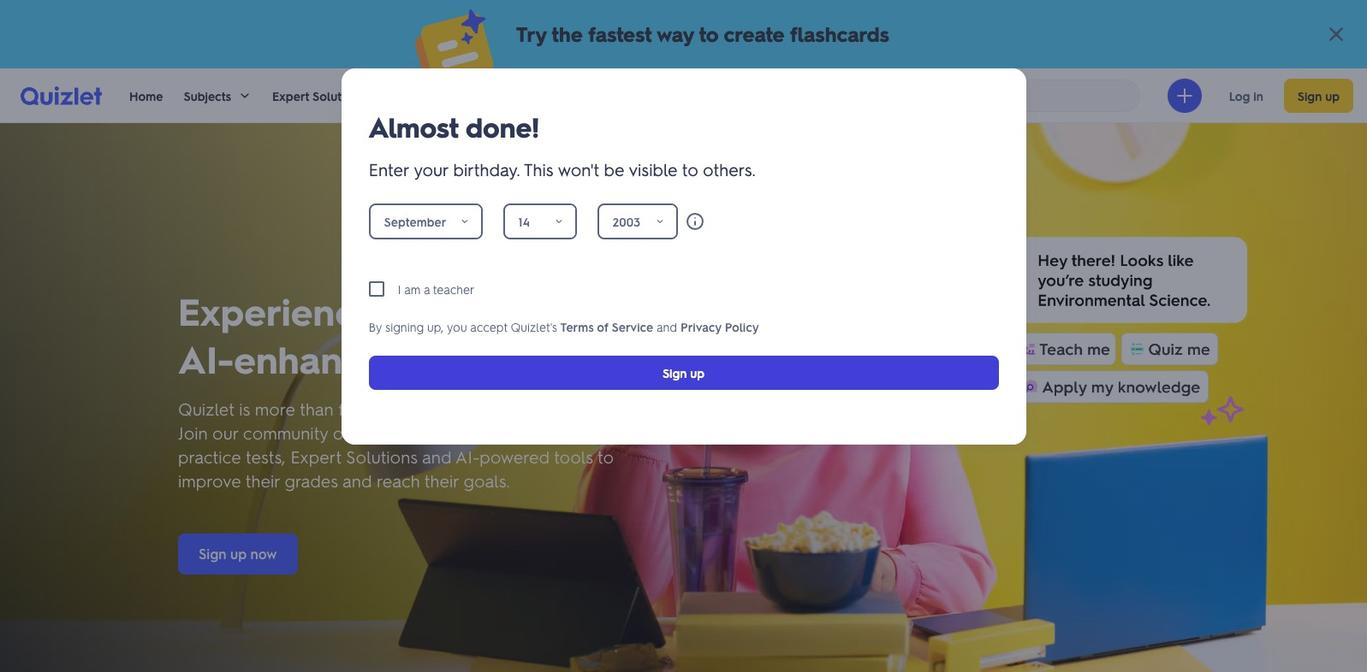 Task type: locate. For each thing, give the bounding box(es) containing it.
sign up down the privacy
[[663, 366, 705, 381]]

2 their from the left
[[425, 470, 459, 492]]

almost
[[369, 109, 458, 145]]

and left reach
[[343, 470, 372, 492]]

sign up button right in
[[1284, 78, 1354, 113]]

is
[[239, 398, 250, 420]]

ai- down 'learners'
[[455, 446, 480, 468]]

a
[[424, 282, 430, 297], [387, 287, 407, 336]]

0 vertical spatial sign up button
[[1284, 78, 1354, 113]]

expert
[[272, 88, 309, 103], [290, 446, 341, 468]]

to down 'quizlet's'
[[598, 446, 614, 468]]

learning
[[418, 335, 564, 384], [500, 398, 563, 420]]

of left the 300
[[333, 422, 349, 444]]

2 horizontal spatial sign
[[1298, 88, 1322, 103]]

practice
[[178, 446, 241, 468]]

than
[[300, 398, 334, 420]]

of
[[565, 287, 601, 336], [597, 319, 609, 335], [333, 422, 349, 444]]

1 horizontal spatial their
[[425, 470, 459, 492]]

our
[[212, 422, 238, 444]]

quizlet's
[[511, 319, 557, 335]]

to
[[699, 21, 718, 47], [682, 158, 698, 181], [598, 446, 614, 468]]

service
[[612, 319, 654, 335]]

of inside quizlet is more than flashcards: it's the #1 learning platform. join our community of 300 million learners using quizlet's practice tests, expert solutions and ai-powered tools to improve their grades and reach their goals.
[[333, 422, 349, 444]]

0 horizontal spatial a
[[387, 287, 407, 336]]

flashcards
[[790, 21, 889, 47]]

the right try
[[552, 21, 583, 47]]

0 horizontal spatial sign up
[[663, 366, 705, 381]]

up
[[1325, 88, 1340, 103], [690, 366, 705, 381], [230, 545, 247, 563]]

join
[[178, 422, 208, 444]]

almost done!
[[369, 109, 540, 145]]

sign down the privacy
[[663, 366, 687, 381]]

300
[[353, 422, 383, 444]]

1 vertical spatial solutions
[[346, 446, 418, 468]]

2 vertical spatial to
[[598, 446, 614, 468]]

sign inside "button"
[[199, 545, 227, 563]]

a right am
[[424, 282, 430, 297]]

create
[[724, 21, 785, 47]]

to right way
[[699, 21, 718, 47]]

your
[[414, 158, 448, 181]]

1 vertical spatial learning
[[500, 398, 563, 420]]

0 vertical spatial to
[[699, 21, 718, 47]]

accept
[[470, 319, 508, 335]]

flashcards:
[[338, 398, 421, 420]]

1 horizontal spatial sign
[[663, 366, 687, 381]]

million
[[388, 422, 439, 444]]

up left the now
[[230, 545, 247, 563]]

1 horizontal spatial the
[[552, 21, 583, 47]]

expert inside quizlet is more than flashcards: it's the #1 learning platform. join our community of 300 million learners using quizlet's practice tests, expert solutions and ai-powered tools to improve their grades and reach their goals.
[[290, 446, 341, 468]]

1 horizontal spatial a
[[424, 282, 430, 297]]

0 vertical spatial ai-
[[178, 335, 234, 384]]

0 horizontal spatial sign
[[199, 545, 227, 563]]

1 vertical spatial ai-
[[455, 446, 480, 468]]

1 vertical spatial up
[[690, 366, 705, 381]]

1 vertical spatial the
[[450, 398, 475, 420]]

1 vertical spatial sign up
[[663, 366, 705, 381]]

by
[[369, 319, 382, 335]]

home link
[[129, 68, 163, 122]]

platform.
[[568, 398, 638, 420]]

to inside quizlet is more than flashcards: it's the #1 learning platform. join our community of 300 million learners using quizlet's practice tests, expert solutions and ai-powered tools to improve their grades and reach their goals.
[[598, 446, 614, 468]]

2 vertical spatial up
[[230, 545, 247, 563]]

signing
[[385, 319, 424, 335]]

up down the privacy
[[690, 366, 705, 381]]

experience
[[178, 287, 376, 336]]

sign up
[[1298, 88, 1340, 103], [663, 366, 705, 381]]

the
[[552, 21, 583, 47], [450, 398, 475, 420]]

a right the by
[[387, 287, 407, 336]]

solutions
[[312, 88, 365, 103], [346, 446, 418, 468]]

their down tests,
[[246, 470, 280, 492]]

1 horizontal spatial sign up
[[1298, 88, 1340, 103]]

ai- up quizlet
[[178, 335, 234, 384]]

sign up button
[[1284, 78, 1354, 113], [369, 356, 999, 391]]

None search field
[[402, 79, 1140, 112]]

the inside quizlet is more than flashcards: it's the #1 learning platform. join our community of 300 million learners using quizlet's practice tests, expert solutions and ai-powered tools to improve their grades and reach their goals.
[[450, 398, 475, 420]]

it's
[[425, 398, 445, 420]]

2 horizontal spatial to
[[699, 21, 718, 47]]

sign left the now
[[199, 545, 227, 563]]

0 horizontal spatial ai-
[[178, 335, 234, 384]]

1 vertical spatial expert
[[290, 446, 341, 468]]

sign right in
[[1298, 88, 1322, 103]]

sign
[[1298, 88, 1322, 103], [663, 366, 687, 381], [199, 545, 227, 563]]

home
[[129, 88, 163, 103]]

sign up right in
[[1298, 88, 1340, 103]]

ai-
[[178, 335, 234, 384], [455, 446, 480, 468]]

the left '#1'
[[450, 398, 475, 420]]

birthday.
[[453, 158, 520, 181]]

to right visible
[[682, 158, 698, 181]]

enter your birthday. this won't be visible to others.
[[369, 158, 756, 181]]

#1
[[480, 398, 495, 420]]

sign up button down the privacy
[[369, 356, 999, 391]]

2 horizontal spatial and
[[657, 319, 677, 335]]

others.
[[703, 158, 756, 181]]

1 horizontal spatial up
[[690, 366, 705, 381]]

new
[[417, 287, 488, 336]]

improve
[[178, 470, 241, 492]]

0 vertical spatial learning
[[418, 335, 564, 384]]

2 vertical spatial and
[[343, 470, 372, 492]]

1 horizontal spatial sign up button
[[1284, 78, 1354, 113]]

fastest
[[588, 21, 652, 47]]

0 horizontal spatial their
[[246, 470, 280, 492]]

and
[[657, 319, 677, 335], [422, 446, 452, 468], [343, 470, 372, 492]]

0 vertical spatial and
[[657, 319, 677, 335]]

of left "service"
[[565, 287, 601, 336]]

quizlet image
[[21, 85, 102, 106], [21, 87, 102, 106]]

up down dismiss icon
[[1325, 88, 1340, 103]]

0 horizontal spatial the
[[450, 398, 475, 420]]

1 vertical spatial to
[[682, 158, 698, 181]]

1 vertical spatial and
[[422, 446, 452, 468]]

their right reach
[[425, 470, 459, 492]]

ai- inside quizlet is more than flashcards: it's the #1 learning platform. join our community of 300 million learners using quizlet's practice tests, expert solutions and ai-powered tools to improve their grades and reach their goals.
[[455, 446, 480, 468]]

learning up '#1'
[[418, 335, 564, 384]]

0 horizontal spatial up
[[230, 545, 247, 563]]

0 vertical spatial solutions
[[312, 88, 365, 103]]

1 their from the left
[[246, 470, 280, 492]]

2 horizontal spatial up
[[1325, 88, 1340, 103]]

ai- inside experience a new era of ai-enhanced learning
[[178, 335, 234, 384]]

1 horizontal spatial ai-
[[455, 446, 480, 468]]

2 vertical spatial sign
[[199, 545, 227, 563]]

and left the privacy
[[657, 319, 677, 335]]

visible
[[629, 158, 678, 181]]

won't
[[558, 158, 599, 181]]

learning up using
[[500, 398, 563, 420]]

up,
[[427, 319, 444, 335]]

expert solutions
[[272, 88, 365, 103]]

in
[[1254, 88, 1263, 103]]

expert solutions link
[[272, 68, 365, 122]]

policy
[[725, 319, 759, 335]]

and down million
[[422, 446, 452, 468]]

0 vertical spatial the
[[552, 21, 583, 47]]

1 vertical spatial sign up button
[[369, 356, 999, 391]]

their
[[246, 470, 280, 492], [425, 470, 459, 492]]

dismiss image
[[1326, 24, 1347, 45]]

0 horizontal spatial to
[[598, 446, 614, 468]]

era
[[498, 287, 555, 336]]



Task type: describe. For each thing, give the bounding box(es) containing it.
am
[[404, 282, 421, 297]]

now
[[250, 545, 277, 563]]

up inside sign up now "button"
[[230, 545, 247, 563]]

log in
[[1229, 88, 1263, 103]]

i am a teacher
[[398, 282, 475, 297]]

1 horizontal spatial and
[[422, 446, 452, 468]]

using
[[511, 422, 552, 444]]

grades
[[285, 470, 338, 492]]

a inside experience a new era of ai-enhanced learning
[[387, 287, 407, 336]]

quizlet's
[[556, 422, 624, 444]]

0 vertical spatial expert
[[272, 88, 309, 103]]

sign up now
[[199, 545, 277, 563]]

1 vertical spatial sign
[[663, 366, 687, 381]]

0 horizontal spatial sign up button
[[369, 356, 999, 391]]

enhanced
[[234, 335, 408, 384]]

more
[[255, 398, 295, 420]]

teacher
[[433, 282, 475, 297]]

learners
[[444, 422, 507, 444]]

powered
[[480, 446, 550, 468]]

way
[[657, 21, 694, 47]]

privacy
[[681, 319, 722, 335]]

experience a new era of ai-enhanced learning
[[178, 287, 601, 384]]

goals.
[[464, 470, 510, 492]]

0 vertical spatial sign up
[[1298, 88, 1340, 103]]

tools
[[554, 446, 593, 468]]

learning inside experience a new era of ai-enhanced learning
[[418, 335, 564, 384]]

info image
[[684, 212, 705, 232]]

this
[[524, 158, 553, 181]]

sign up now button
[[178, 534, 298, 575]]

experience a new era of ai-enhanced learning main content
[[0, 123, 1367, 673]]

try the fastest way to create flashcards
[[516, 21, 889, 47]]

enter
[[369, 158, 409, 181]]

try
[[516, 21, 546, 47]]

of right terms
[[597, 319, 609, 335]]

log in button
[[1215, 78, 1277, 113]]

solutions inside quizlet is more than flashcards: it's the #1 learning platform. join our community of 300 million learners using quizlet's practice tests, expert solutions and ai-powered tools to improve their grades and reach their goals.
[[346, 446, 418, 468]]

of inside experience a new era of ai-enhanced learning
[[565, 287, 601, 336]]

1 quizlet image from the top
[[21, 85, 102, 106]]

terms of service link
[[560, 319, 654, 336]]

1 horizontal spatial to
[[682, 158, 698, 181]]

2 quizlet image from the top
[[21, 87, 102, 106]]

terms
[[560, 319, 594, 335]]

quizlet is more than flashcards: it's the #1 learning platform. join our community of 300 million learners using quizlet's practice tests, expert solutions and ai-powered tools to improve their grades and reach their goals.
[[178, 398, 638, 492]]

privacy policy link
[[681, 319, 759, 336]]

0 horizontal spatial and
[[343, 470, 372, 492]]

0 vertical spatial sign
[[1298, 88, 1322, 103]]

by signing up, you accept quizlet's terms of service and privacy policy
[[369, 319, 759, 335]]

be
[[604, 158, 624, 181]]

learning inside quizlet is more than flashcards: it's the #1 learning platform. join our community of 300 million learners using quizlet's practice tests, expert solutions and ai-powered tools to improve their grades and reach their goals.
[[500, 398, 563, 420]]

done!
[[466, 109, 540, 145]]

quizlet
[[178, 398, 234, 420]]

0 vertical spatial up
[[1325, 88, 1340, 103]]

you
[[447, 319, 467, 335]]

tests,
[[246, 446, 286, 468]]

i
[[398, 282, 401, 297]]

log
[[1229, 88, 1250, 103]]

reach
[[377, 470, 420, 492]]

community
[[243, 422, 328, 444]]



Task type: vqa. For each thing, say whether or not it's contained in the screenshot.
Textbook
no



